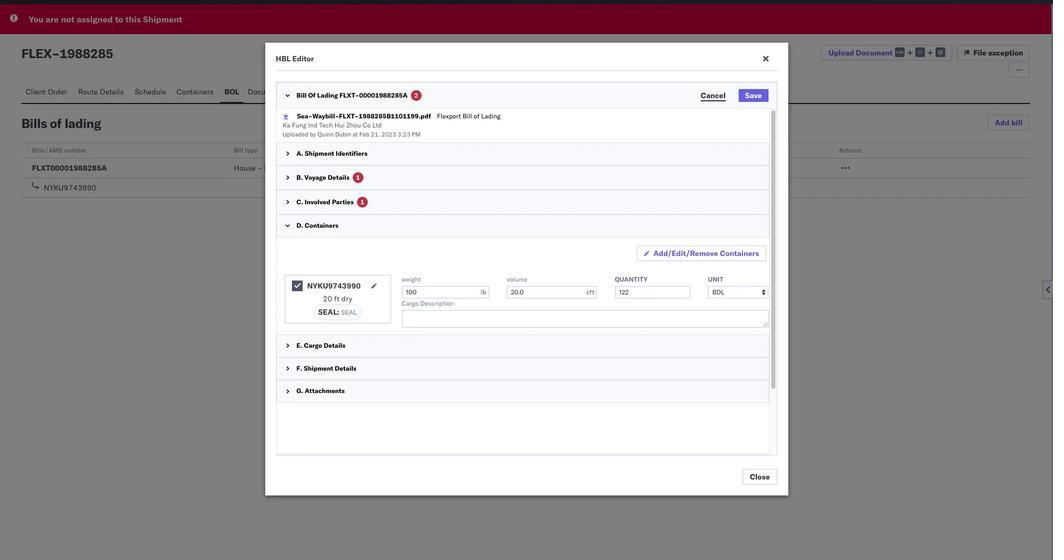 Task type: describe. For each thing, give the bounding box(es) containing it.
dry
[[342, 294, 352, 304]]

save button
[[739, 89, 769, 102]]

containers for d. containers
[[305, 222, 339, 230]]

d. containers
[[297, 222, 339, 230]]

bills/ams number
[[32, 146, 86, 154]]

add
[[995, 118, 1010, 128]]

schedule button
[[131, 82, 172, 103]]

method
[[460, 146, 482, 154]]

bills/ams
[[32, 146, 63, 154]]

shipment for a.
[[305, 150, 334, 158]]

--
[[436, 163, 445, 173]]

flxt00001988285a
[[32, 163, 107, 173]]

upload
[[829, 48, 854, 57]]

schedule
[[135, 87, 166, 97]]

release
[[436, 146, 459, 154]]

1 vertical spatial flxt-
[[339, 112, 359, 120]]

1 for parties
[[361, 198, 365, 206]]

20 ft dry seal: seal
[[318, 294, 357, 317]]

bills of lading
[[21, 115, 101, 131]]

close
[[750, 473, 770, 482]]

surrender
[[652, 146, 680, 154]]

bills
[[21, 115, 47, 131]]

client order button
[[21, 82, 74, 103]]

editor
[[293, 54, 314, 64]]

tech
[[319, 121, 333, 129]]

- for house
[[258, 163, 262, 173]]

obl surrender
[[638, 146, 680, 154]]

feb
[[360, 131, 370, 138]]

pm
[[412, 131, 421, 138]]

bill type
[[234, 146, 258, 154]]

dubin
[[335, 131, 351, 138]]

a. shipment identifiers
[[297, 150, 368, 158]]

bill of lading flxt-00001988285a
[[297, 91, 408, 99]]

containers for add/edit/remove containers
[[720, 249, 760, 258]]

2
[[414, 91, 418, 99]]

e.
[[297, 342, 303, 350]]

cancel
[[701, 91, 726, 100]]

you
[[29, 14, 44, 25]]

unit
[[708, 275, 724, 283]]

flex - 1988285
[[21, 45, 113, 61]]

c. involved parties
[[297, 198, 354, 206]]

1988285
[[60, 45, 113, 61]]

route
[[78, 87, 98, 97]]

shipment for f.
[[304, 365, 333, 373]]

identifiers
[[336, 150, 368, 158]]

hbl editor
[[276, 54, 314, 64]]

a.
[[297, 150, 303, 158]]

by
[[310, 131, 316, 138]]

document
[[856, 48, 893, 57]]

flex
[[21, 45, 52, 61]]

- for flex
[[52, 45, 60, 61]]

g.
[[297, 387, 303, 395]]

volume
[[507, 275, 528, 283]]

add bill
[[995, 118, 1023, 128]]

hui
[[335, 121, 345, 129]]

sea-waybill-flxt-1988285b1101199.pdf
[[297, 112, 431, 120]]

00001988285a
[[359, 91, 408, 99]]

bill for bill type
[[234, 146, 243, 154]]

0 horizontal spatial of
[[50, 115, 62, 131]]

bol
[[225, 87, 239, 97]]

add/edit/remove containers button
[[637, 246, 767, 262]]

b.
[[297, 174, 303, 182]]

3:23
[[398, 131, 411, 138]]

documents
[[248, 87, 287, 97]]

seal:
[[318, 307, 340, 317]]

2023
[[382, 131, 396, 138]]

of
[[308, 91, 316, 99]]

client order
[[26, 87, 67, 97]]

- for -
[[440, 163, 445, 173]]

add bill button
[[988, 115, 1031, 131]]

add/edit/remove
[[654, 249, 718, 258]]

number
[[64, 146, 86, 154]]

d.
[[297, 222, 303, 230]]

c.
[[297, 198, 303, 206]]

f. shipment details
[[297, 365, 357, 373]]

seal
[[341, 309, 357, 317]]

0 vertical spatial flxt-
[[340, 91, 359, 99]]

ltd
[[373, 121, 382, 129]]

bill for bill of lading flxt-00001988285a
[[297, 91, 307, 99]]

zhou
[[347, 121, 361, 129]]

f.
[[297, 365, 302, 373]]

upload document button
[[821, 45, 953, 61]]

details for b. voyage details
[[328, 174, 350, 182]]

released
[[638, 163, 669, 173]]

release method
[[436, 146, 482, 154]]

quinn
[[318, 131, 334, 138]]

add/edit/remove containers
[[654, 249, 760, 258]]



Task type: locate. For each thing, give the bounding box(es) containing it.
flxt- up zhou at the left of page
[[339, 112, 359, 120]]

1 vertical spatial lading
[[481, 112, 501, 120]]

shipment
[[143, 14, 182, 25], [305, 150, 334, 158], [304, 365, 333, 373]]

None text field
[[402, 286, 490, 299]]

2 horizontal spatial containers
[[720, 249, 760, 258]]

lading up method
[[481, 112, 501, 120]]

shipment right this
[[143, 14, 182, 25]]

1 horizontal spatial bill
[[297, 91, 307, 99]]

e. cargo details
[[297, 342, 346, 350]]

lading
[[317, 91, 338, 99], [481, 112, 501, 120]]

1 down the identifiers
[[356, 174, 360, 182]]

attachments
[[305, 387, 345, 395]]

bill right flexport
[[463, 112, 472, 120]]

details inside button
[[100, 87, 124, 97]]

at
[[353, 131, 358, 138]]

bill
[[1012, 118, 1023, 128]]

1 for details
[[356, 174, 360, 182]]

details right route
[[100, 87, 124, 97]]

lading
[[65, 115, 101, 131]]

of right bills
[[50, 115, 62, 131]]

1988285b1101199.pdf
[[359, 112, 431, 120]]

containers
[[177, 87, 214, 97], [305, 222, 339, 230], [720, 249, 760, 258]]

cargo down weight
[[402, 299, 419, 307]]

file exception
[[974, 48, 1024, 58]]

involved
[[305, 198, 331, 206]]

shipment right the a. at the left
[[305, 150, 334, 158]]

type
[[245, 146, 258, 154]]

save
[[745, 91, 762, 100]]

lading right of
[[317, 91, 338, 99]]

1 vertical spatial bill
[[463, 112, 472, 120]]

1 right parties at the top of the page
[[361, 198, 365, 206]]

2 horizontal spatial bill
[[463, 112, 472, 120]]

details up f. shipment details at the left bottom of the page
[[324, 342, 346, 350]]

co
[[363, 121, 371, 129]]

details right voyage on the top of the page
[[328, 174, 350, 182]]

house - express
[[234, 163, 291, 173]]

flexport bill of lading
[[437, 112, 501, 120]]

cargo right e.
[[304, 342, 322, 350]]

messages
[[297, 87, 331, 97]]

express
[[264, 163, 291, 173]]

0 horizontal spatial lading
[[317, 91, 338, 99]]

1 vertical spatial cargo
[[304, 342, 322, 350]]

1 horizontal spatial of
[[474, 112, 480, 120]]

you are not assigned to this shipment
[[29, 14, 182, 25]]

upload document
[[829, 48, 893, 57]]

bill left type
[[234, 146, 243, 154]]

of
[[474, 112, 480, 120], [50, 115, 62, 131]]

1 vertical spatial 1
[[361, 198, 365, 206]]

ft
[[334, 294, 340, 304]]

route details button
[[74, 82, 131, 103]]

1 horizontal spatial cargo
[[402, 299, 419, 307]]

nyku9743990 up ft
[[307, 281, 361, 291]]

1 vertical spatial nyku9743990
[[307, 281, 361, 291]]

messages button
[[293, 82, 337, 103]]

2 vertical spatial containers
[[720, 249, 760, 258]]

voyage
[[305, 174, 326, 182]]

details
[[100, 87, 124, 97], [328, 174, 350, 182], [324, 342, 346, 350], [335, 365, 357, 373]]

assignees
[[341, 87, 375, 97]]

documents button
[[244, 82, 293, 103]]

obl
[[638, 146, 650, 154]]

1 vertical spatial shipment
[[305, 150, 334, 158]]

0 horizontal spatial bill
[[234, 146, 243, 154]]

bill
[[297, 91, 307, 99], [463, 112, 472, 120], [234, 146, 243, 154]]

details up "attachments"
[[335, 365, 357, 373]]

cancel button
[[695, 89, 733, 102]]

cargo description
[[402, 299, 454, 307]]

1 horizontal spatial nyku9743990
[[307, 281, 361, 291]]

client
[[26, 87, 46, 97]]

1 horizontal spatial lading
[[481, 112, 501, 120]]

weight
[[402, 275, 421, 283]]

0 horizontal spatial 1
[[356, 174, 360, 182]]

1 vertical spatial containers
[[305, 222, 339, 230]]

hbl
[[276, 54, 291, 64]]

containers right d.
[[305, 222, 339, 230]]

flxt- up sea-waybill-flxt-1988285b1101199.pdf
[[340, 91, 359, 99]]

0 vertical spatial containers
[[177, 87, 214, 97]]

nyku9743990 down flxt00001988285a in the top of the page
[[44, 183, 96, 193]]

file
[[974, 48, 987, 58]]

2 vertical spatial shipment
[[304, 365, 333, 373]]

None text field
[[507, 286, 598, 299], [615, 286, 691, 299], [402, 310, 769, 328], [507, 286, 598, 299], [615, 286, 691, 299], [402, 310, 769, 328]]

containers up the unit
[[720, 249, 760, 258]]

actions
[[839, 146, 862, 154]]

0 horizontal spatial nyku9743990
[[44, 183, 96, 193]]

quantity
[[615, 275, 648, 283]]

None checkbox
[[292, 281, 303, 291]]

parties
[[332, 198, 354, 206]]

0 vertical spatial nyku9743990
[[44, 183, 96, 193]]

file exception button
[[957, 45, 1031, 61], [957, 45, 1031, 61]]

ind
[[308, 121, 318, 129]]

1 horizontal spatial 1
[[361, 198, 365, 206]]

of right flexport
[[474, 112, 480, 120]]

0 vertical spatial shipment
[[143, 14, 182, 25]]

0 vertical spatial bill
[[297, 91, 307, 99]]

-
[[52, 45, 60, 61], [258, 163, 262, 173], [436, 163, 440, 173], [440, 163, 445, 173]]

g. attachments
[[297, 387, 345, 395]]

21,
[[371, 131, 380, 138]]

0 vertical spatial lading
[[317, 91, 338, 99]]

are
[[46, 14, 59, 25]]

shipment right f.
[[304, 365, 333, 373]]

1 horizontal spatial containers
[[305, 222, 339, 230]]

assignees button
[[337, 82, 382, 103]]

nyku9743990
[[44, 183, 96, 193], [307, 281, 361, 291]]

0 horizontal spatial containers
[[177, 87, 214, 97]]

2 vertical spatial bill
[[234, 146, 243, 154]]

sea-
[[297, 112, 312, 120]]

0 horizontal spatial cargo
[[304, 342, 322, 350]]

details for e. cargo details
[[324, 342, 346, 350]]

containers left bol
[[177, 87, 214, 97]]

0 vertical spatial cargo
[[402, 299, 419, 307]]

this
[[125, 14, 141, 25]]

0 vertical spatial 1
[[356, 174, 360, 182]]

bill left of
[[297, 91, 307, 99]]

exception
[[989, 48, 1024, 58]]

details for f. shipment details
[[335, 365, 357, 373]]



Task type: vqa. For each thing, say whether or not it's contained in the screenshot.
1 to the left
yes



